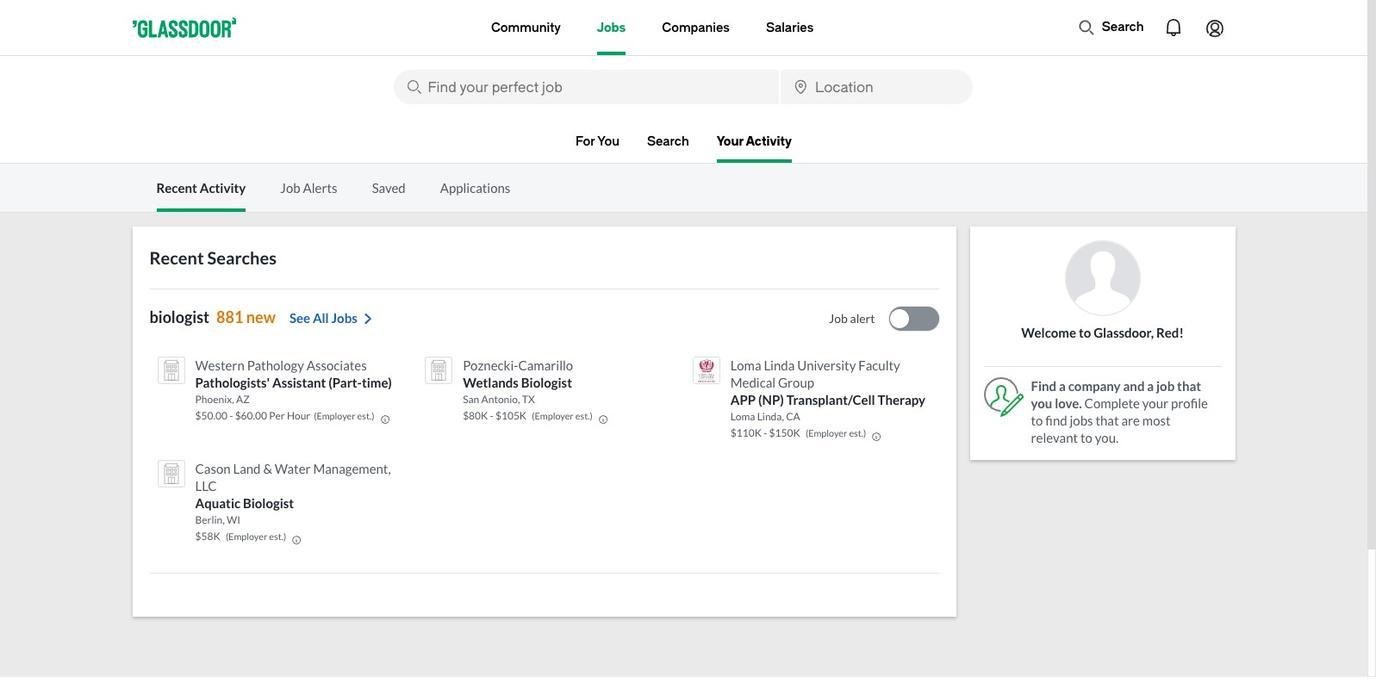 Task type: locate. For each thing, give the bounding box(es) containing it.
to right welcome
[[1079, 325, 1091, 340]]

community
[[491, 20, 561, 35]]

biologist
[[150, 308, 209, 327]]

est.) down transplant/cell
[[849, 427, 866, 439]]

activity right your
[[746, 134, 792, 149]]

activity up recent searches
[[200, 180, 246, 196]]

loma up $110k
[[731, 410, 755, 423]]

your activity
[[717, 134, 792, 149]]

applications
[[440, 180, 511, 196]]

a left job
[[1147, 378, 1154, 394]]

find
[[1046, 413, 1067, 428]]

1 horizontal spatial biologist
[[521, 375, 572, 390]]

1 vertical spatial biologist
[[243, 496, 294, 511]]

est.) down cason land & water management, llc aquatic biologist berlin, wi
[[269, 531, 286, 542]]

(employer down wi
[[226, 531, 267, 542]]

0 horizontal spatial -
[[229, 409, 233, 422]]

1 none field from the left
[[393, 70, 779, 104]]

0 horizontal spatial search
[[647, 134, 689, 149]]

- left $60.00
[[229, 409, 233, 422]]

job
[[1157, 378, 1175, 394]]

that inside find a company and a job that you love.
[[1177, 378, 1201, 394]]

to
[[1079, 325, 1091, 340], [1031, 413, 1043, 428], [1081, 430, 1093, 446]]

0 horizontal spatial job
[[280, 180, 301, 196]]

none field search keyword
[[393, 70, 779, 104]]

companies
[[662, 20, 730, 35]]

None field
[[393, 70, 779, 104], [781, 70, 973, 104]]

0 horizontal spatial none field
[[393, 70, 779, 104]]

red!
[[1157, 325, 1184, 340]]

to down 'jobs'
[[1081, 430, 1093, 446]]

recent up biologist
[[150, 247, 204, 268]]

that up profile
[[1177, 378, 1201, 394]]

$80k - $105k (employer est.)
[[463, 409, 593, 422]]

you.
[[1095, 430, 1119, 446]]

associates
[[307, 358, 367, 373]]

0 vertical spatial loma
[[731, 358, 761, 373]]

job for job alerts
[[280, 180, 301, 196]]

1 vertical spatial activity
[[200, 180, 246, 196]]

recent for recent activity
[[156, 180, 197, 196]]

&
[[263, 461, 272, 477]]

that inside complete your profile to find jobs that are most relevant to you.
[[1096, 413, 1119, 428]]

recent searches
[[150, 247, 277, 268]]

0 vertical spatial biologist
[[521, 375, 572, 390]]

0 horizontal spatial that
[[1096, 413, 1119, 428]]

ca
[[786, 410, 800, 423]]

1 vertical spatial search
[[647, 134, 689, 149]]

glassdoor,
[[1094, 325, 1154, 340]]

0 vertical spatial job
[[280, 180, 301, 196]]

$80k
[[463, 409, 488, 422]]

find a company and a job that you love.
[[1031, 378, 1201, 411]]

jobs right 'all' at the left of page
[[331, 310, 357, 326]]

linda
[[764, 358, 795, 373]]

salaries link
[[766, 0, 814, 55]]

app
[[731, 392, 756, 408]]

job left the alert
[[829, 311, 848, 326]]

est.)
[[357, 410, 374, 421], [576, 410, 593, 421], [849, 427, 866, 439], [269, 531, 286, 542]]

0 vertical spatial search
[[1102, 20, 1144, 34]]

0 vertical spatial activity
[[746, 134, 792, 149]]

1 horizontal spatial a
[[1147, 378, 1154, 394]]

job left alerts
[[280, 180, 301, 196]]

biologist inside cason land & water management, llc aquatic biologist berlin, wi
[[243, 496, 294, 511]]

est.) right $105k
[[576, 410, 593, 421]]

and
[[1123, 378, 1145, 394]]

welcome to glassdoor, red!
[[1021, 325, 1184, 340]]

1 horizontal spatial -
[[490, 409, 494, 422]]

(part-
[[329, 375, 362, 390]]

$58k
[[195, 530, 220, 543]]

university
[[797, 358, 856, 373]]

recent
[[156, 180, 197, 196], [150, 247, 204, 268]]

0 horizontal spatial biologist
[[243, 496, 294, 511]]

wetlands
[[463, 375, 519, 390]]

est.) down time) in the left of the page
[[357, 410, 374, 421]]

job for job alert
[[829, 311, 848, 326]]

jobs up search keyword field
[[597, 20, 626, 35]]

0 horizontal spatial activity
[[200, 180, 246, 196]]

0 vertical spatial recent
[[156, 180, 197, 196]]

2 none field from the left
[[781, 70, 973, 104]]

biologist down camarillo
[[521, 375, 572, 390]]

1 horizontal spatial jobs
[[597, 20, 626, 35]]

(employer down "(part-"
[[314, 410, 356, 421]]

that
[[1177, 378, 1201, 394], [1096, 413, 1119, 428]]

a
[[1059, 378, 1066, 394], [1147, 378, 1154, 394]]

0 vertical spatial that
[[1177, 378, 1201, 394]]

see
[[289, 310, 310, 326]]

1 horizontal spatial activity
[[746, 134, 792, 149]]

san
[[463, 393, 479, 406]]

- for medical
[[764, 427, 767, 440]]

search inside button
[[1102, 20, 1144, 34]]

(employer inside $80k - $105k (employer est.)
[[532, 410, 574, 421]]

most
[[1143, 413, 1171, 428]]

water
[[275, 461, 311, 477]]

1 horizontal spatial search
[[1102, 20, 1144, 34]]

jobs
[[597, 20, 626, 35], [331, 310, 357, 326]]

1 horizontal spatial that
[[1177, 378, 1201, 394]]

est.) inside $50.00 - $60.00 per hour (employer est.)
[[357, 410, 374, 421]]

searches
[[207, 247, 277, 268]]

(employer
[[314, 410, 356, 421], [532, 410, 574, 421], [806, 427, 847, 439], [226, 531, 267, 542]]

(employer down tx
[[532, 410, 574, 421]]

western
[[195, 358, 245, 373]]

1 horizontal spatial none field
[[781, 70, 973, 104]]

(employer down transplant/cell
[[806, 427, 847, 439]]

0 horizontal spatial jobs
[[331, 310, 357, 326]]

1 loma from the top
[[731, 358, 761, 373]]

for you link
[[576, 134, 620, 159]]

Search location field
[[781, 70, 973, 104]]

1 vertical spatial job
[[829, 311, 848, 326]]

jobs
[[1070, 413, 1093, 428]]

1 vertical spatial loma
[[731, 410, 755, 423]]

1 horizontal spatial job
[[829, 311, 848, 326]]

$50.00
[[195, 409, 227, 422]]

0 vertical spatial jobs
[[597, 20, 626, 35]]

aquatic
[[195, 496, 241, 511]]

- down linda,
[[764, 427, 767, 440]]

biologist inside poznecki-camarillo wetlands biologist san antonio, tx
[[521, 375, 572, 390]]

loma up medical
[[731, 358, 761, 373]]

1 vertical spatial jobs
[[331, 310, 357, 326]]

saved link
[[372, 180, 406, 196]]

your
[[717, 134, 744, 149]]

activity
[[746, 134, 792, 149], [200, 180, 246, 196]]

2 horizontal spatial -
[[764, 427, 767, 440]]

-
[[229, 409, 233, 422], [490, 409, 494, 422], [764, 427, 767, 440]]

for you
[[576, 134, 620, 149]]

(employer inside the $58k (employer est.)
[[226, 531, 267, 542]]

transplant/cell
[[787, 392, 875, 408]]

loma
[[731, 358, 761, 373], [731, 410, 755, 423]]

find
[[1031, 378, 1057, 394]]

that up the you.
[[1096, 413, 1119, 428]]

est.) inside the $58k (employer est.)
[[269, 531, 286, 542]]

to down you
[[1031, 413, 1043, 428]]

1 a from the left
[[1059, 378, 1066, 394]]

$150k
[[769, 427, 800, 440]]

1 vertical spatial recent
[[150, 247, 204, 268]]

you
[[598, 134, 620, 149]]

0 horizontal spatial a
[[1059, 378, 1066, 394]]

recent up recent searches
[[156, 180, 197, 196]]

az
[[236, 393, 250, 406]]

1 vertical spatial that
[[1096, 413, 1119, 428]]

activity for your activity
[[746, 134, 792, 149]]

(employer inside $50.00 - $60.00 per hour (employer est.)
[[314, 410, 356, 421]]

est.) inside $110k - $150k (employer est.)
[[849, 427, 866, 439]]

biologist down & at the bottom of the page
[[243, 496, 294, 511]]

job
[[280, 180, 301, 196], [829, 311, 848, 326]]

a up love.
[[1059, 378, 1066, 394]]

- right $80k
[[490, 409, 494, 422]]



Task type: vqa. For each thing, say whether or not it's contained in the screenshot.
the bottom Consulting
no



Task type: describe. For each thing, give the bounding box(es) containing it.
$60.00
[[235, 409, 267, 422]]

complete
[[1085, 396, 1140, 411]]

search link
[[647, 134, 689, 159]]

tx
[[522, 393, 535, 406]]

group
[[778, 375, 814, 390]]

love.
[[1055, 396, 1082, 411]]

2 a from the left
[[1147, 378, 1154, 394]]

saved
[[372, 180, 406, 196]]

pathology
[[247, 358, 304, 373]]

biologist 881 new
[[150, 308, 276, 327]]

search button
[[1069, 10, 1153, 45]]

pathologists'
[[195, 375, 270, 390]]

that for jobs
[[1096, 413, 1119, 428]]

that for job
[[1177, 378, 1201, 394]]

(np)
[[758, 392, 784, 408]]

- for san
[[490, 409, 494, 422]]

poznecki-
[[463, 358, 518, 373]]

recent for recent searches
[[150, 247, 204, 268]]

poznecki-camarillo wetlands biologist san antonio, tx
[[463, 358, 573, 406]]

see all jobs link
[[289, 310, 375, 327]]

loma linda university faculty medical group logo image
[[693, 357, 720, 384]]

profile
[[1171, 396, 1208, 411]]

recent activity link
[[156, 180, 246, 212]]

salaries
[[766, 20, 814, 35]]

$50.00 - $60.00 per hour (employer est.)
[[195, 409, 374, 422]]

see all jobs
[[289, 310, 357, 326]]

$105k
[[496, 409, 527, 422]]

cason
[[195, 461, 231, 477]]

per
[[269, 409, 285, 422]]

applications link
[[440, 180, 511, 196]]

camarillo
[[518, 358, 573, 373]]

complete your profile to find jobs that are most relevant to you.
[[1031, 396, 1208, 446]]

you
[[1031, 396, 1053, 411]]

Search keyword field
[[393, 70, 779, 104]]

- for assistant
[[229, 409, 233, 422]]

antonio,
[[481, 393, 520, 406]]

$58k (employer est.)
[[195, 530, 286, 543]]

your
[[1143, 396, 1169, 411]]

est.) inside $80k - $105k (employer est.)
[[576, 410, 593, 421]]

loma linda university faculty medical group app (np) transplant/cell therapy loma linda, ca
[[731, 358, 926, 423]]

welcome
[[1021, 325, 1076, 340]]

community link
[[491, 0, 561, 55]]

wi
[[227, 514, 240, 527]]

1 vertical spatial to
[[1031, 413, 1043, 428]]

alerts
[[303, 180, 338, 196]]

job alerts link
[[280, 180, 338, 196]]

$110k - $150k (employer est.)
[[731, 427, 866, 440]]

2 loma from the top
[[731, 410, 755, 423]]

management,
[[313, 461, 391, 477]]

linda,
[[757, 410, 784, 423]]

companies link
[[662, 0, 730, 55]]

jobs link
[[597, 0, 626, 55]]

assistant
[[272, 375, 326, 390]]

$110k
[[731, 427, 762, 440]]

for
[[576, 134, 595, 149]]

relevant
[[1031, 430, 1078, 446]]

company
[[1068, 378, 1121, 394]]

western pathology associates pathologists' assistant (part-time) phoenix, az
[[195, 358, 392, 406]]

time)
[[362, 375, 392, 390]]

all
[[313, 310, 329, 326]]

llc
[[195, 478, 217, 494]]

activity for recent activity
[[200, 180, 246, 196]]

881
[[216, 308, 243, 327]]

job alert
[[829, 311, 875, 326]]

land
[[233, 461, 261, 477]]

job alerts
[[280, 180, 338, 196]]

none field search location
[[781, 70, 973, 104]]

therapy
[[878, 392, 926, 408]]

(employer inside $110k - $150k (employer est.)
[[806, 427, 847, 439]]

new
[[246, 308, 276, 327]]

alert
[[850, 311, 875, 326]]

your activity link
[[717, 134, 792, 163]]

0 vertical spatial to
[[1079, 325, 1091, 340]]

recent activity
[[156, 180, 246, 196]]

2 vertical spatial to
[[1081, 430, 1093, 446]]

phoenix,
[[195, 393, 234, 406]]

are
[[1122, 413, 1140, 428]]

faculty
[[859, 358, 900, 373]]

berlin,
[[195, 514, 225, 527]]

cason land & water management, llc aquatic biologist berlin, wi
[[195, 461, 391, 527]]



